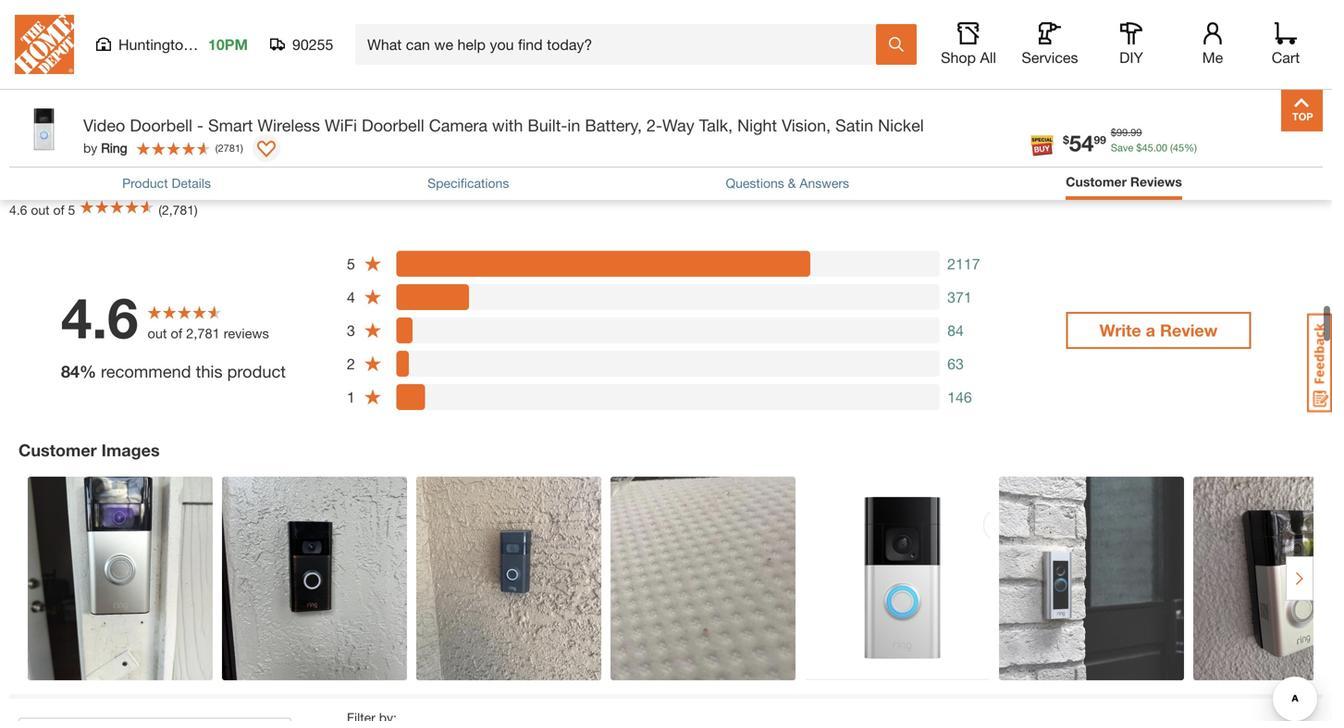 Task type: vqa. For each thing, say whether or not it's contained in the screenshot.


Task type: describe. For each thing, give the bounding box(es) containing it.
1 horizontal spatial reviews
[[1131, 174, 1183, 189]]

wireless
[[258, 115, 320, 135]]

camera
[[429, 115, 488, 135]]

star icon image for 4
[[364, 288, 382, 306]]

1 doorbell from the left
[[130, 115, 193, 135]]

- for doorbell
[[197, 115, 204, 135]]

00
[[1157, 142, 1168, 154]]

caret image
[[1295, 188, 1310, 202]]

video doorbell - smart wireless wifi doorbell camera with built-in battery, 2-way talk, night vision, satin nickel
[[83, 115, 924, 135]]

4 link
[[672, 50, 718, 90]]

wifi
[[325, 115, 357, 135]]

2 vertical spatial 5
[[347, 255, 355, 272]]

1 horizontal spatial customer reviews
[[1066, 174, 1183, 189]]

1 45 from the left
[[1143, 142, 1154, 154]]

diy
[[1120, 49, 1144, 66]]

way
[[663, 115, 695, 135]]

0 vertical spatial 4
[[690, 60, 699, 80]]

%)
[[1185, 142, 1198, 154]]

review
[[1161, 320, 1218, 340]]

cart
[[1272, 49, 1301, 66]]

diy button
[[1102, 22, 1162, 67]]

0 horizontal spatial reviews
[[92, 173, 159, 193]]

0 horizontal spatial customer reviews
[[9, 173, 159, 193]]

in
[[568, 115, 581, 135]]

2 horizontal spatial 99
[[1131, 126, 1143, 138]]

feedback link image
[[1308, 313, 1333, 413]]

1 horizontal spatial .
[[1154, 142, 1157, 154]]

smart
[[208, 115, 253, 135]]

by
[[83, 140, 97, 156]]

customer left images
[[19, 440, 97, 460]]

details
[[172, 175, 211, 191]]

371
[[948, 288, 973, 306]]

0 horizontal spatial 4
[[347, 288, 355, 306]]

2 inside navigation
[[596, 60, 605, 80]]

a
[[1147, 320, 1156, 340]]

write a review button
[[1067, 312, 1252, 349]]

84 for 84
[[948, 321, 964, 339]]

reviews
[[224, 325, 269, 341]]

(2,781)
[[159, 202, 198, 217]]

park
[[196, 36, 226, 53]]

huntington park
[[118, 36, 226, 53]]

battery,
[[585, 115, 642, 135]]

10pm
[[208, 36, 248, 53]]

99 inside $ 54 99
[[1095, 133, 1107, 146]]

write a review
[[1100, 320, 1218, 340]]

146
[[948, 388, 973, 406]]

2781
[[218, 142, 241, 154]]

0 vertical spatial out
[[31, 202, 50, 217]]

product
[[227, 362, 286, 381]]

save
[[1112, 142, 1134, 154]]

out of 2,781 reviews
[[148, 325, 269, 341]]

nickel
[[878, 115, 924, 135]]

- for 1
[[671, 111, 676, 126]]

0 horizontal spatial 1
[[347, 388, 355, 406]]

2,781
[[186, 325, 220, 341]]

services
[[1022, 49, 1079, 66]]

4.6 out of 5
[[9, 202, 75, 217]]

talk,
[[700, 115, 733, 135]]

2 ( from the left
[[215, 142, 218, 154]]

top button
[[1282, 90, 1324, 131]]

)
[[241, 142, 243, 154]]

star icon image for 3
[[364, 321, 382, 339]]

all
[[981, 49, 997, 66]]

54
[[1070, 130, 1095, 156]]



Task type: locate. For each thing, give the bounding box(es) containing it.
1 horizontal spatial out
[[148, 325, 167, 341]]

1 horizontal spatial doorbell
[[362, 115, 425, 135]]

90255 button
[[270, 35, 334, 54]]

reviews
[[92, 173, 159, 193], [1131, 174, 1183, 189]]

2 horizontal spatial 4
[[690, 60, 699, 80]]

star icon image for 1
[[364, 388, 382, 406]]

customer reviews
[[9, 173, 159, 193], [1066, 174, 1183, 189]]

3 inside navigation
[[643, 60, 652, 80]]

0 horizontal spatial 4.6
[[9, 202, 27, 217]]

1 horizontal spatial 4
[[676, 111, 683, 126]]

star icon image for 2
[[364, 354, 382, 373]]

$ right save
[[1137, 142, 1143, 154]]

recommend
[[101, 362, 191, 381]]

( inside "$ 99 . 99 save $ 45 . 00 ( 45 %)"
[[1171, 142, 1174, 154]]

0 horizontal spatial 3
[[347, 321, 355, 339]]

1 vertical spatial 4.6
[[61, 284, 138, 350]]

doorbell
[[130, 115, 193, 135], [362, 115, 425, 135]]

specifications
[[428, 175, 509, 191]]

customer down $ 54 99
[[1066, 174, 1127, 189]]

4.6 down the product image
[[9, 202, 27, 217]]

of
[[687, 111, 698, 126], [53, 202, 64, 217], [171, 325, 183, 341]]

- right 2-
[[671, 111, 676, 126]]

2 vertical spatial 4
[[347, 288, 355, 306]]

$
[[1112, 126, 1117, 138], [1064, 133, 1070, 146], [1137, 142, 1143, 154]]

1 vertical spatial out
[[148, 325, 167, 341]]

showing
[[610, 111, 660, 126]]

out
[[31, 202, 50, 217], [148, 325, 167, 341]]

navigation containing 2
[[529, 36, 804, 109]]

product
[[122, 175, 168, 191]]

84 left the recommend
[[61, 362, 80, 381]]

-
[[671, 111, 676, 126], [197, 115, 204, 135]]

1 vertical spatial 84
[[61, 362, 80, 381]]

5 link
[[719, 50, 765, 90]]

2117
[[948, 255, 981, 272]]

navigation
[[529, 36, 804, 109]]

84 for 84 % recommend this product
[[61, 362, 80, 381]]

- left the smart
[[197, 115, 204, 135]]

questions & answers
[[726, 175, 850, 191]]

1 horizontal spatial 2
[[596, 60, 605, 80]]

2 doorbell from the left
[[362, 115, 425, 135]]

0 horizontal spatial out
[[31, 202, 50, 217]]

customer
[[9, 173, 88, 193], [1066, 174, 1127, 189], [19, 440, 97, 460]]

of left 2,781
[[171, 325, 183, 341]]

( left )
[[215, 142, 218, 154]]

0 vertical spatial 2
[[596, 60, 605, 80]]

63
[[948, 355, 964, 372]]

with
[[492, 115, 523, 135]]

$ 99 . 99 save $ 45 . 00 ( 45 %)
[[1112, 126, 1198, 154]]

What can we help you find today? search field
[[367, 25, 876, 64]]

389
[[702, 111, 723, 126]]

0 horizontal spatial 5
[[68, 202, 75, 217]]

me
[[1203, 49, 1224, 66]]

star icon image for 5
[[364, 255, 382, 273]]

90255
[[292, 36, 334, 53]]

4.6 up %
[[61, 284, 138, 350]]

4.6
[[9, 202, 27, 217], [61, 284, 138, 350]]

satin
[[836, 115, 874, 135]]

4.6 for 4.6 out of 5
[[9, 202, 27, 217]]

. right save
[[1154, 142, 1157, 154]]

answers
[[800, 175, 850, 191]]

this
[[196, 362, 223, 381]]

$ inside $ 54 99
[[1064, 133, 1070, 146]]

0 horizontal spatial .
[[1128, 126, 1131, 138]]

2-
[[647, 115, 663, 135]]

vision,
[[782, 115, 831, 135]]

0 vertical spatial 84
[[948, 321, 964, 339]]

$ for 54
[[1064, 133, 1070, 146]]

write
[[1100, 320, 1142, 340]]

0 vertical spatial 1
[[664, 111, 671, 126]]

1 horizontal spatial 99
[[1117, 126, 1128, 138]]

0 horizontal spatial doorbell
[[130, 115, 193, 135]]

3 link
[[624, 50, 671, 90]]

the home depot logo image
[[15, 15, 74, 74]]

customer up 4.6 out of 5
[[9, 173, 88, 193]]

doorbell right video
[[130, 115, 193, 135]]

of left 389
[[687, 111, 698, 126]]

out down the product image
[[31, 202, 50, 217]]

doorbell right wifi
[[362, 115, 425, 135]]

product details
[[122, 175, 211, 191]]

1 horizontal spatial 1
[[664, 111, 671, 126]]

99
[[1117, 126, 1128, 138], [1131, 126, 1143, 138], [1095, 133, 1107, 146]]

questions
[[726, 175, 785, 191]]

$ up save
[[1112, 126, 1117, 138]]

reviews down ring
[[92, 173, 159, 193]]

1
[[664, 111, 671, 126], [347, 388, 355, 406]]

1 ( from the left
[[1171, 142, 1174, 154]]

4
[[690, 60, 699, 80], [676, 111, 683, 126], [347, 288, 355, 306]]

( right 00
[[1171, 142, 1174, 154]]

1 vertical spatial 1
[[347, 388, 355, 406]]

out up the recommend
[[148, 325, 167, 341]]

5
[[737, 60, 747, 80], [68, 202, 75, 217], [347, 255, 355, 272]]

1 vertical spatial 4
[[676, 111, 683, 126]]

1 horizontal spatial 4.6
[[61, 284, 138, 350]]

customer reviews down by
[[9, 173, 159, 193]]

. up save
[[1128, 126, 1131, 138]]

0 horizontal spatial 84
[[61, 362, 80, 381]]

2 45 from the left
[[1174, 142, 1185, 154]]

&
[[788, 175, 796, 191]]

1 vertical spatial 2
[[347, 355, 355, 372]]

0 vertical spatial 5
[[737, 60, 747, 80]]

shop all
[[941, 49, 997, 66]]

1 horizontal spatial 3
[[643, 60, 652, 80]]

me button
[[1184, 22, 1243, 67]]

$ for 99
[[1112, 126, 1117, 138]]

0 vertical spatial of
[[687, 111, 698, 126]]

customer reviews down save
[[1066, 174, 1183, 189]]

video
[[83, 115, 125, 135]]

0 horizontal spatial 45
[[1143, 142, 1154, 154]]

2 link
[[577, 50, 623, 90]]

showing 1 - 4 of 389
[[610, 111, 723, 126]]

84 up 63 in the right of the page
[[948, 321, 964, 339]]

84 % recommend this product
[[61, 362, 286, 381]]

2 horizontal spatial 5
[[737, 60, 747, 80]]

2 horizontal spatial $
[[1137, 142, 1143, 154]]

$ 54 99
[[1064, 130, 1107, 156]]

.
[[1128, 126, 1131, 138], [1154, 142, 1157, 154]]

(
[[1171, 142, 1174, 154], [215, 142, 218, 154]]

5 star icon image from the top
[[364, 388, 382, 406]]

( 2781 )
[[215, 142, 243, 154]]

display image
[[257, 141, 276, 159]]

2 vertical spatial of
[[171, 325, 183, 341]]

by ring
[[83, 140, 127, 156]]

1 vertical spatial 3
[[347, 321, 355, 339]]

2 star icon image from the top
[[364, 288, 382, 306]]

1 vertical spatial of
[[53, 202, 64, 217]]

0 vertical spatial .
[[1128, 126, 1131, 138]]

night
[[738, 115, 778, 135]]

shop
[[941, 49, 977, 66]]

of down the product image
[[53, 202, 64, 217]]

0 horizontal spatial of
[[53, 202, 64, 217]]

1 horizontal spatial (
[[1171, 142, 1174, 154]]

$ left save
[[1064, 133, 1070, 146]]

0 horizontal spatial 99
[[1095, 133, 1107, 146]]

4.6 for 4.6
[[61, 284, 138, 350]]

built-
[[528, 115, 568, 135]]

0 vertical spatial 3
[[643, 60, 652, 80]]

4 star icon image from the top
[[364, 354, 382, 373]]

0 horizontal spatial -
[[197, 115, 204, 135]]

45 left 00
[[1143, 142, 1154, 154]]

services button
[[1021, 22, 1080, 67]]

shop all button
[[939, 22, 999, 67]]

0 vertical spatial 4.6
[[9, 202, 27, 217]]

1 horizontal spatial 5
[[347, 255, 355, 272]]

1 horizontal spatial 45
[[1174, 142, 1185, 154]]

1 vertical spatial 5
[[68, 202, 75, 217]]

1 horizontal spatial 84
[[948, 321, 964, 339]]

images
[[101, 440, 160, 460]]

ring
[[101, 140, 127, 156]]

1 horizontal spatial $
[[1112, 126, 1117, 138]]

questions & answers button
[[726, 173, 850, 193], [726, 173, 850, 193]]

reviews down 00
[[1131, 174, 1183, 189]]

84
[[948, 321, 964, 339], [61, 362, 80, 381]]

0 horizontal spatial $
[[1064, 133, 1070, 146]]

3 star icon image from the top
[[364, 321, 382, 339]]

%
[[80, 362, 96, 381]]

1 horizontal spatial of
[[171, 325, 183, 341]]

1 horizontal spatial -
[[671, 111, 676, 126]]

0 horizontal spatial (
[[215, 142, 218, 154]]

product details button
[[122, 173, 211, 193], [122, 173, 211, 193]]

specifications button
[[428, 173, 509, 193], [428, 173, 509, 193]]

0 horizontal spatial 2
[[347, 355, 355, 372]]

customer images
[[19, 440, 160, 460]]

cart link
[[1266, 22, 1307, 67]]

huntington
[[118, 36, 192, 53]]

2
[[596, 60, 605, 80], [347, 355, 355, 372]]

1 star icon image from the top
[[364, 255, 382, 273]]

1 vertical spatial .
[[1154, 142, 1157, 154]]

star icon image
[[364, 255, 382, 273], [364, 288, 382, 306], [364, 321, 382, 339], [364, 354, 382, 373], [364, 388, 382, 406]]

3
[[643, 60, 652, 80], [347, 321, 355, 339]]

product image image
[[14, 99, 74, 159]]

2 horizontal spatial of
[[687, 111, 698, 126]]

45 right 00
[[1174, 142, 1185, 154]]



